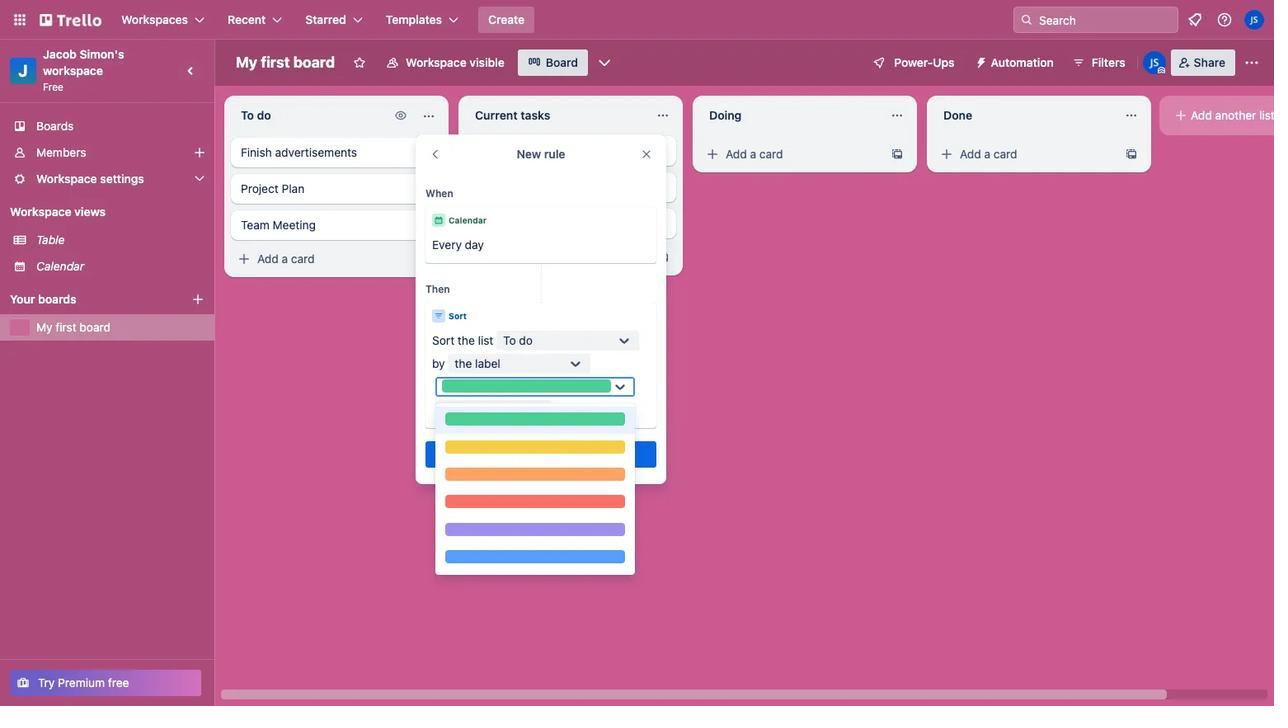 Task type: vqa. For each thing, say whether or not it's contained in the screenshot.
topmost the management
no



Task type: describe. For each thing, give the bounding box(es) containing it.
sort the list
[[432, 333, 494, 347]]

do
[[519, 333, 533, 347]]

then
[[426, 283, 450, 295]]

power-ups button
[[862, 50, 965, 76]]

color: orange, title: none image
[[445, 468, 626, 481]]

a right day
[[516, 250, 522, 264]]

sort for sort the list
[[432, 333, 455, 347]]

create from template… image for sm icon to the middle
[[1126, 148, 1139, 161]]

advertisements for current tasks text field
[[510, 144, 592, 158]]

add new rule button
[[426, 441, 657, 468]]

sm image inside "add another list" "link"
[[1173, 107, 1190, 124]]

color: blue, title: none image
[[445, 550, 626, 564]]

workspace visible
[[406, 55, 505, 69]]

workspace views
[[10, 205, 106, 219]]

simon's
[[80, 47, 124, 61]]

add new rule
[[506, 447, 577, 461]]

finish advertisements for finish advertisements link related to to do text field
[[241, 145, 357, 159]]

board inside text field
[[294, 54, 335, 71]]

recent button
[[218, 7, 292, 33]]

table link
[[36, 232, 205, 248]]

add a card down doing text box
[[726, 147, 784, 161]]

label
[[475, 356, 501, 371]]

1 vertical spatial color: green, title: none image
[[445, 413, 626, 426]]

finish for finish advertisements link related to to do text field
[[241, 145, 272, 159]]

meeting for finish advertisements link corresponding to current tasks text field
[[507, 216, 550, 230]]

0 horizontal spatial board
[[80, 320, 111, 334]]

the   label
[[455, 356, 501, 371]]

2 vertical spatial sm image
[[236, 251, 253, 267]]

automation button
[[968, 50, 1064, 76]]

a down 'plan'
[[282, 252, 288, 266]]

1 vertical spatial my first board
[[36, 320, 111, 334]]

sort for sort
[[449, 311, 467, 321]]

0 horizontal spatial my
[[36, 320, 52, 334]]

star or unstar board image
[[353, 56, 366, 69]]

card down 'plan'
[[291, 252, 315, 266]]

jacob simon's workspace link
[[43, 47, 127, 78]]

by
[[432, 356, 445, 371]]

ascending
[[442, 403, 497, 417]]

workspace settings
[[36, 172, 144, 186]]

1 vertical spatial sm image
[[939, 146, 956, 163]]

members link
[[0, 139, 215, 166]]

workspace for workspace settings
[[36, 172, 97, 186]]

board
[[546, 55, 578, 69]]

boards
[[38, 292, 76, 306]]

sm image inside automation button
[[968, 50, 992, 73]]

add for bottommost sm icon's create from template… icon
[[257, 252, 279, 266]]

new
[[517, 147, 542, 161]]

color: purple, title: none image
[[445, 523, 626, 536]]

team meeting for finish advertisements link corresponding to current tasks text field
[[475, 216, 550, 230]]

team for finish advertisements link related to to do text field
[[241, 218, 270, 232]]

workspace for workspace visible
[[406, 55, 467, 69]]

0 vertical spatial color: green, title: none image
[[442, 380, 612, 393]]

templates
[[386, 12, 442, 26]]

members
[[36, 145, 86, 159]]

Search field
[[1034, 7, 1178, 32]]

your
[[10, 292, 35, 306]]

starred
[[306, 12, 346, 26]]

every
[[432, 238, 462, 252]]

try
[[38, 676, 55, 690]]

my first board link
[[36, 319, 205, 336]]

board link
[[518, 50, 588, 76]]

visible
[[470, 55, 505, 69]]

j link
[[10, 58, 36, 84]]

1 vertical spatial the
[[455, 356, 472, 371]]

try premium free button
[[10, 670, 201, 696]]

boards
[[36, 119, 74, 133]]

my first board inside board name text field
[[236, 54, 335, 71]]

card right day
[[526, 250, 549, 264]]

project plan link
[[231, 174, 442, 204]]

1 horizontal spatial create from template… image
[[657, 251, 670, 264]]

add for create from template… image
[[726, 147, 747, 161]]

add inside "add another list" "link"
[[1192, 108, 1213, 122]]

add for middle create from template… icon
[[492, 250, 513, 264]]

workspace navigation collapse icon image
[[180, 59, 203, 83]]

calendar link
[[36, 258, 205, 275]]

my inside board name text field
[[236, 54, 258, 71]]

card down done text box
[[994, 147, 1018, 161]]

free
[[108, 676, 129, 690]]

ups
[[934, 55, 955, 69]]

filters button
[[1068, 50, 1131, 76]]

Doing text field
[[700, 102, 881, 129]]

open information menu image
[[1217, 12, 1234, 28]]



Task type: locate. For each thing, give the bounding box(es) containing it.
0 vertical spatial my
[[236, 54, 258, 71]]

the
[[458, 333, 475, 347], [455, 356, 472, 371]]

workspace inside button
[[406, 55, 467, 69]]

1 horizontal spatial team
[[475, 216, 504, 230]]

0 vertical spatial board
[[294, 54, 335, 71]]

add for sm icon to the middle's create from template… icon
[[961, 147, 982, 161]]

list inside "add another list" "link"
[[1260, 108, 1275, 122]]

first down recent popup button
[[261, 54, 290, 71]]

advertisements for to do text field
[[275, 145, 357, 159]]

team down project
[[241, 218, 270, 232]]

add another list
[[1192, 108, 1275, 122]]

when
[[426, 187, 454, 200]]

1 horizontal spatial jacob simon (jacobsimon16) image
[[1245, 10, 1265, 30]]

rule
[[544, 147, 566, 161], [556, 447, 577, 461]]

calendar up day
[[449, 215, 487, 225]]

calendar
[[449, 215, 487, 225], [36, 259, 84, 273]]

team meeting link for to do text field
[[231, 210, 442, 240]]

card
[[760, 147, 784, 161], [994, 147, 1018, 161], [526, 250, 549, 264], [291, 252, 315, 266]]

back to home image
[[40, 7, 102, 33]]

primary element
[[0, 0, 1275, 40]]

filters
[[1092, 55, 1126, 69]]

1 horizontal spatial sm image
[[393, 107, 409, 124]]

0 horizontal spatial meeting
[[273, 218, 316, 232]]

my first board down "your boards with 1 items" element
[[36, 320, 111, 334]]

recent
[[228, 12, 266, 26]]

workspace inside popup button
[[36, 172, 97, 186]]

add
[[1192, 108, 1213, 122], [726, 147, 747, 161], [961, 147, 982, 161], [492, 250, 513, 264], [257, 252, 279, 266], [506, 447, 528, 461]]

new
[[531, 447, 553, 461]]

meeting down 'plan'
[[273, 218, 316, 232]]

0 horizontal spatial team meeting
[[241, 218, 316, 232]]

1 horizontal spatial first
[[261, 54, 290, 71]]

0 vertical spatial workspace
[[406, 55, 467, 69]]

create from template… image for bottommost sm icon
[[423, 253, 436, 266]]

0 vertical spatial my first board
[[236, 54, 335, 71]]

create
[[489, 12, 525, 26]]

1 horizontal spatial finish
[[475, 144, 506, 158]]

0 vertical spatial the
[[458, 333, 475, 347]]

0 horizontal spatial finish advertisements link
[[231, 138, 442, 168]]

workspace down templates dropdown button
[[406, 55, 467, 69]]

create from template… image
[[1126, 148, 1139, 161], [657, 251, 670, 264], [423, 253, 436, 266]]

0 horizontal spatial sm image
[[236, 251, 253, 267]]

premium
[[58, 676, 105, 690]]

plan
[[282, 182, 305, 196]]

boards link
[[0, 113, 215, 139]]

finish advertisements link down current tasks text field
[[465, 136, 677, 166]]

1 vertical spatial board
[[80, 320, 111, 334]]

sm image
[[393, 107, 409, 124], [939, 146, 956, 163], [236, 251, 253, 267]]

finish advertisements down current tasks text field
[[475, 144, 592, 158]]

list up the label
[[478, 333, 494, 347]]

1 vertical spatial my
[[36, 320, 52, 334]]

add left the new
[[506, 447, 528, 461]]

Board name text field
[[228, 50, 343, 76]]

0 horizontal spatial create from template… image
[[423, 253, 436, 266]]

card down doing text box
[[760, 147, 784, 161]]

sort up sort the list
[[449, 311, 467, 321]]

0 vertical spatial sort
[[449, 311, 467, 321]]

my
[[236, 54, 258, 71], [36, 320, 52, 334]]

0 horizontal spatial list
[[478, 333, 494, 347]]

free
[[43, 81, 64, 93]]

j
[[18, 61, 28, 80]]

workspaces
[[121, 12, 188, 26]]

Done text field
[[934, 102, 1116, 129]]

try premium free
[[38, 676, 129, 690]]

share button
[[1172, 50, 1236, 76]]

1 vertical spatial rule
[[556, 447, 577, 461]]

2 vertical spatial workspace
[[10, 205, 71, 219]]

1 horizontal spatial calendar
[[449, 215, 487, 225]]

color: red, title: none image
[[445, 495, 626, 509]]

1 vertical spatial workspace
[[36, 172, 97, 186]]

finish
[[475, 144, 506, 158], [241, 145, 272, 159]]

a down doing text box
[[751, 147, 757, 161]]

calendar down table
[[36, 259, 84, 273]]

workspaces button
[[111, 7, 215, 33]]

list for add another list
[[1260, 108, 1275, 122]]

1 horizontal spatial finish advertisements
[[475, 144, 592, 158]]

finish advertisements link for to do text field
[[231, 138, 442, 168]]

0 horizontal spatial calendar
[[36, 259, 84, 273]]

finish advertisements
[[475, 144, 592, 158], [241, 145, 357, 159]]

1 horizontal spatial team meeting link
[[465, 209, 677, 238]]

0 horizontal spatial team
[[241, 218, 270, 232]]

1 vertical spatial sort
[[432, 333, 455, 347]]

your boards
[[10, 292, 76, 306]]

add a card link
[[700, 143, 885, 166], [934, 143, 1119, 166], [465, 246, 650, 269], [231, 248, 416, 271]]

sm image
[[968, 50, 992, 73], [1173, 107, 1190, 124], [705, 146, 721, 163], [470, 249, 487, 266]]

team meeting link down the project plan link
[[231, 210, 442, 240]]

add board image
[[191, 293, 205, 306]]

0 horizontal spatial finish advertisements
[[241, 145, 357, 159]]

sm image down workspace visible button
[[393, 107, 409, 124]]

1 horizontal spatial board
[[294, 54, 335, 71]]

jacob simon (jacobsimon16) image right open information menu "icon"
[[1245, 10, 1265, 30]]

1 horizontal spatial team meeting
[[475, 216, 550, 230]]

team up day
[[475, 216, 504, 230]]

rule right new
[[544, 147, 566, 161]]

advertisements down to do text field
[[275, 145, 357, 159]]

my down the recent
[[236, 54, 258, 71]]

1 horizontal spatial my first board
[[236, 54, 335, 71]]

table
[[36, 233, 65, 247]]

to
[[504, 333, 516, 347]]

0 horizontal spatial my first board
[[36, 320, 111, 334]]

team
[[475, 216, 504, 230], [241, 218, 270, 232]]

jacob simon (jacobsimon16) image
[[1245, 10, 1265, 30], [1144, 51, 1167, 74]]

team meeting link down new rule
[[465, 209, 677, 238]]

sm image right create from template… image
[[939, 146, 956, 163]]

team meeting
[[475, 216, 550, 230], [241, 218, 316, 232]]

0 vertical spatial list
[[1260, 108, 1275, 122]]

add another list link
[[1167, 102, 1275, 129]]

1 vertical spatial first
[[56, 320, 76, 334]]

add a card down done text box
[[961, 147, 1018, 161]]

my down your boards
[[36, 320, 52, 334]]

add down project plan
[[257, 252, 279, 266]]

settings
[[100, 172, 144, 186]]

0 horizontal spatial jacob simon (jacobsimon16) image
[[1144, 51, 1167, 74]]

team for finish advertisements link corresponding to current tasks text field
[[475, 216, 504, 230]]

team meeting down project plan
[[241, 218, 316, 232]]

your boards with 1 items element
[[10, 290, 167, 309]]

finish left new
[[475, 144, 506, 158]]

1 horizontal spatial my
[[236, 54, 258, 71]]

meeting for finish advertisements link related to to do text field
[[273, 218, 316, 232]]

advertisements
[[510, 144, 592, 158], [275, 145, 357, 159]]

jacob simon's workspace free
[[43, 47, 127, 93]]

jacob
[[43, 47, 77, 61]]

1 horizontal spatial meeting
[[507, 216, 550, 230]]

rule inside add new rule button
[[556, 447, 577, 461]]

2 horizontal spatial create from template… image
[[1126, 148, 1139, 161]]

0 horizontal spatial first
[[56, 320, 76, 334]]

show menu image
[[1244, 54, 1261, 71]]

list right another
[[1260, 108, 1275, 122]]

team meeting link for current tasks text field
[[465, 209, 677, 238]]

0 notifications image
[[1186, 10, 1206, 30]]

first inside the my first board link
[[56, 320, 76, 334]]

workspace up table
[[10, 205, 71, 219]]

0 vertical spatial jacob simon (jacobsimon16) image
[[1245, 10, 1265, 30]]

to do
[[504, 333, 533, 347]]

views
[[74, 205, 106, 219]]

color: green, title: none image down the label
[[442, 380, 612, 393]]

board down "your boards with 1 items" element
[[80, 320, 111, 334]]

meeting
[[507, 216, 550, 230], [273, 218, 316, 232]]

finish for finish advertisements link corresponding to current tasks text field
[[475, 144, 506, 158]]

this member is an admin of this board. image
[[1158, 67, 1166, 74]]

0 horizontal spatial finish
[[241, 145, 272, 159]]

finish advertisements link for current tasks text field
[[465, 136, 677, 166]]

0 vertical spatial rule
[[544, 147, 566, 161]]

workspace
[[43, 64, 103, 78]]

add a card
[[726, 147, 784, 161], [961, 147, 1018, 161], [492, 250, 549, 264], [257, 252, 315, 266]]

color: yellow, title: none image
[[445, 440, 626, 454]]

search image
[[1021, 13, 1034, 26]]

share
[[1195, 55, 1226, 69]]

finish advertisements for finish advertisements link corresponding to current tasks text field
[[475, 144, 592, 158]]

customize views image
[[597, 54, 613, 71]]

first
[[261, 54, 290, 71], [56, 320, 76, 334]]

board
[[294, 54, 335, 71], [80, 320, 111, 334]]

a
[[751, 147, 757, 161], [985, 147, 991, 161], [516, 250, 522, 264], [282, 252, 288, 266]]

finish up project
[[241, 145, 272, 159]]

power-
[[895, 55, 934, 69]]

add a card right day
[[492, 250, 549, 264]]

1 vertical spatial list
[[478, 333, 494, 347]]

0 vertical spatial sm image
[[393, 107, 409, 124]]

sort up by
[[432, 333, 455, 347]]

1 horizontal spatial finish advertisements link
[[465, 136, 677, 166]]

add a card down 'plan'
[[257, 252, 315, 266]]

first inside board name text field
[[261, 54, 290, 71]]

finish advertisements link up the project plan link
[[231, 138, 442, 168]]

0 vertical spatial first
[[261, 54, 290, 71]]

list for sort the list
[[478, 333, 494, 347]]

another
[[1216, 108, 1257, 122]]

0 horizontal spatial team meeting link
[[231, 210, 442, 240]]

power-ups
[[895, 55, 955, 69]]

meeting down new
[[507, 216, 550, 230]]

sort
[[449, 311, 467, 321], [432, 333, 455, 347]]

finish advertisements up 'plan'
[[241, 145, 357, 159]]

the down sort the list
[[455, 356, 472, 371]]

1 vertical spatial jacob simon (jacobsimon16) image
[[1144, 51, 1167, 74]]

workspace
[[406, 55, 467, 69], [36, 172, 97, 186], [10, 205, 71, 219]]

create button
[[479, 7, 535, 33]]

my first board
[[236, 54, 335, 71], [36, 320, 111, 334]]

add down doing text box
[[726, 147, 747, 161]]

list
[[1260, 108, 1275, 122], [478, 333, 494, 347]]

team meeting link
[[465, 209, 677, 238], [231, 210, 442, 240]]

project
[[241, 182, 279, 196]]

team meeting for finish advertisements link related to to do text field
[[241, 218, 316, 232]]

add down done text box
[[961, 147, 982, 161]]

create from template… image
[[891, 148, 904, 161]]

add left another
[[1192, 108, 1213, 122]]

0 horizontal spatial advertisements
[[275, 145, 357, 159]]

color: green, title: none image
[[442, 380, 612, 393], [445, 413, 626, 426]]

2 horizontal spatial sm image
[[939, 146, 956, 163]]

team meeting up day
[[475, 216, 550, 230]]

workspace for workspace views
[[10, 205, 71, 219]]

new rule
[[517, 147, 566, 161]]

1 vertical spatial calendar
[[36, 259, 84, 273]]

starred button
[[296, 7, 373, 33]]

color: green, title: none image up color: yellow, title: none image
[[445, 413, 626, 426]]

rule right the new
[[556, 447, 577, 461]]

1 horizontal spatial advertisements
[[510, 144, 592, 158]]

finish advertisements link
[[465, 136, 677, 166], [231, 138, 442, 168]]

project plan
[[241, 182, 305, 196]]

1 horizontal spatial list
[[1260, 108, 1275, 122]]

add right day
[[492, 250, 513, 264]]

first down boards
[[56, 320, 76, 334]]

templates button
[[376, 7, 469, 33]]

a down done text box
[[985, 147, 991, 161]]

the up the   label
[[458, 333, 475, 347]]

workspace visible button
[[376, 50, 515, 76]]

To do text field
[[231, 102, 386, 129]]

0 vertical spatial calendar
[[449, 215, 487, 225]]

every day
[[432, 238, 484, 252]]

workspace settings button
[[0, 166, 215, 192]]

Current tasks text field
[[465, 102, 647, 129]]

my first board down recent popup button
[[236, 54, 335, 71]]

board down starred
[[294, 54, 335, 71]]

day
[[465, 238, 484, 252]]

workspace down members
[[36, 172, 97, 186]]

sm image down project
[[236, 251, 253, 267]]

advertisements down current tasks text field
[[510, 144, 592, 158]]

add inside add new rule button
[[506, 447, 528, 461]]

automation
[[992, 55, 1054, 69]]

jacob simon (jacobsimon16) image right filters
[[1144, 51, 1167, 74]]



